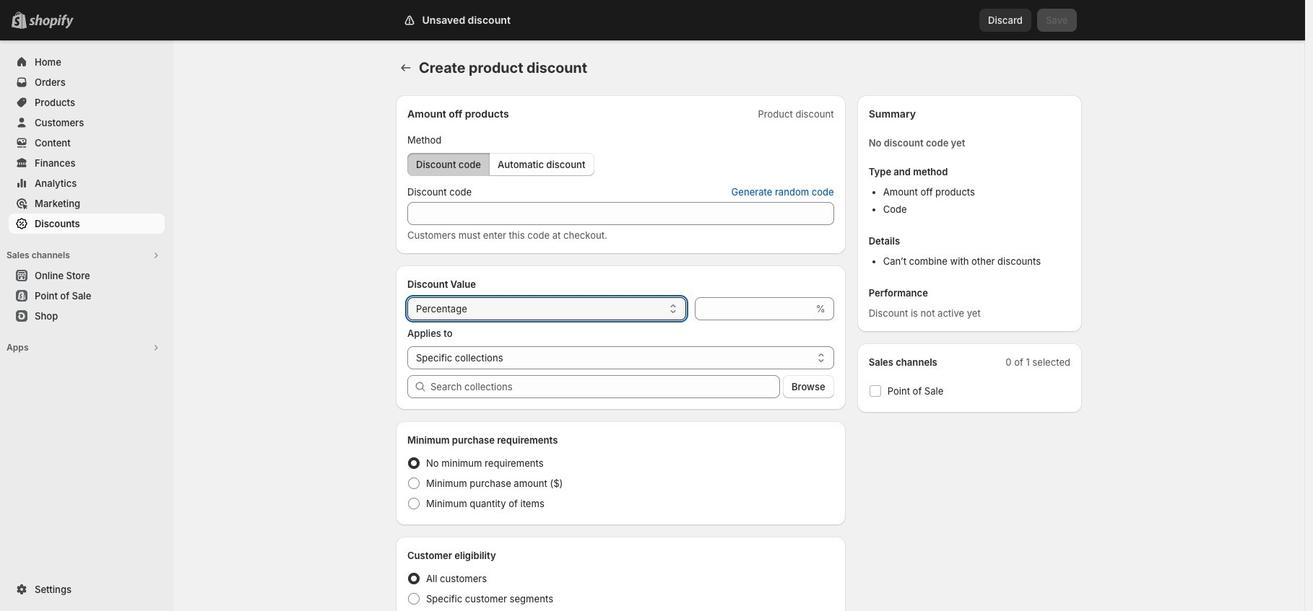 Task type: vqa. For each thing, say whether or not it's contained in the screenshot.
second This from the top of the page
no



Task type: locate. For each thing, give the bounding box(es) containing it.
None text field
[[407, 202, 834, 225]]

Search collections text field
[[430, 376, 780, 399]]

shopify image
[[29, 14, 74, 29]]

None text field
[[695, 298, 813, 321]]



